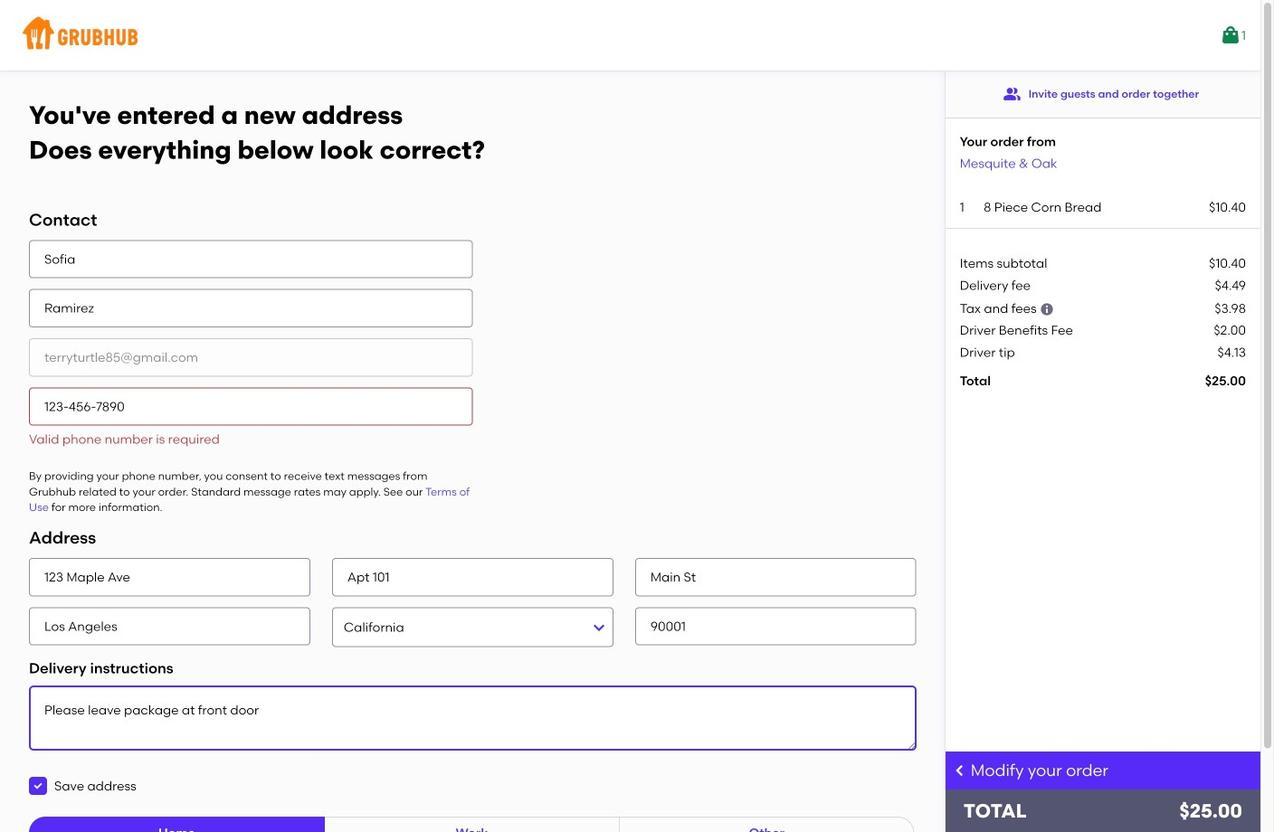 Task type: describe. For each thing, give the bounding box(es) containing it.
Cross street text field
[[635, 559, 917, 597]]



Task type: vqa. For each thing, say whether or not it's contained in the screenshot.
'Mason's Famous Lobster Rolls logo'
no



Task type: locate. For each thing, give the bounding box(es) containing it.
Add special instructions for a smooth delivery (e.g. Don't ring the doorbell) text field
[[29, 686, 917, 751]]

Phone telephone field
[[29, 388, 473, 426]]

Address 2 text field
[[332, 559, 614, 597]]

Last name text field
[[29, 289, 473, 328]]

people icon image
[[1004, 85, 1022, 103]]

svg image
[[1040, 302, 1055, 317]]

Address 1 text field
[[29, 559, 310, 597]]

City text field
[[29, 608, 310, 646]]

Zip text field
[[635, 608, 917, 646]]

svg image
[[33, 781, 43, 792]]

Email email field
[[29, 339, 473, 377]]

main navigation navigation
[[0, 0, 1261, 71]]

alert
[[29, 432, 220, 447]]

First name text field
[[29, 240, 473, 279]]



